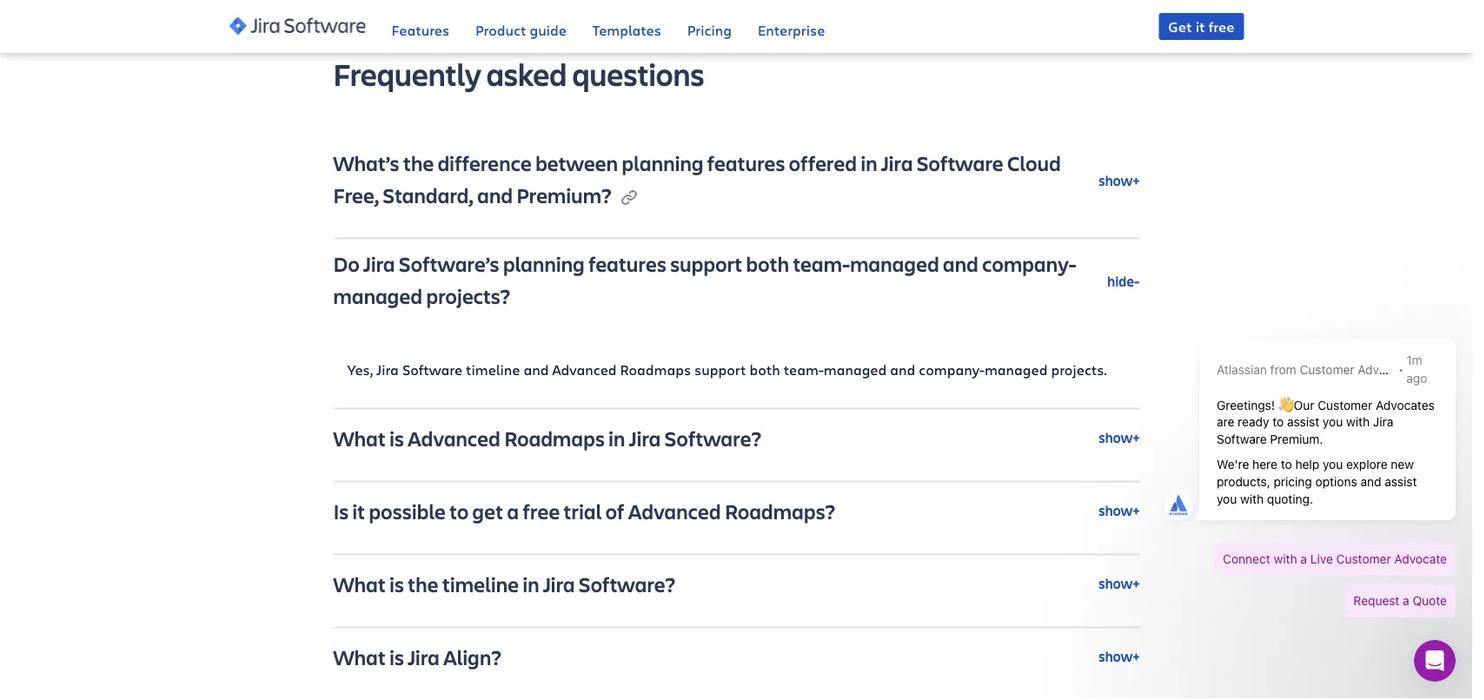 Task type: vqa. For each thing, say whether or not it's contained in the screenshot.
topmost "Software"
yes



Task type: describe. For each thing, give the bounding box(es) containing it.
questions
[[572, 53, 704, 95]]

company- inside do jira software's planning features support both team-managed and company- managed projects?
[[982, 250, 1077, 277]]

features inside do jira software's planning features support both team-managed and company- managed projects?
[[589, 250, 667, 277]]

1 vertical spatial both
[[750, 360, 780, 379]]

is for the
[[389, 570, 404, 598]]

software? for what is the timeline in jira software?
[[579, 570, 676, 598]]

get
[[472, 497, 503, 525]]

roadmaps?
[[725, 497, 835, 525]]

1 vertical spatial support
[[694, 360, 746, 379]]

yes, jira software timeline and advanced roadmaps support both team-managed and company-managed projects.
[[347, 360, 1107, 379]]

show+ for what's the difference between planning features offered in jira software cloud free, standard, and premium?
[[1099, 172, 1140, 190]]

software inside what's the difference between planning features offered in jira software cloud free, standard, and premium?
[[917, 149, 1004, 176]]

hide-
[[1107, 273, 1140, 291]]

show+ for is it possible to get a free trial of advanced roadmaps?
[[1099, 502, 1140, 520]]

align?
[[443, 643, 501, 671]]

in for what is the timeline in jira software?
[[523, 570, 539, 598]]

software's
[[399, 250, 499, 277]]

what is the timeline in jira software?
[[333, 570, 676, 598]]

enterprise link
[[758, 0, 825, 52]]

planning inside do jira software's planning features support both team-managed and company- managed projects?
[[503, 250, 585, 277]]

trial
[[564, 497, 602, 525]]

is it possible to get a free trial of advanced roadmaps?
[[333, 497, 839, 525]]

pricing link
[[687, 0, 732, 52]]

what's the difference between planning features offered in jira software cloud free, standard, and premium?
[[333, 149, 1061, 208]]

1 vertical spatial advanced
[[408, 424, 501, 452]]

offered
[[789, 149, 857, 176]]

1 vertical spatial software
[[402, 360, 462, 379]]

asked
[[486, 53, 567, 95]]

get
[[1168, 17, 1192, 36]]

templates link
[[593, 0, 661, 52]]

0 vertical spatial free
[[1209, 17, 1235, 36]]

premium?
[[517, 181, 612, 208]]

features link
[[392, 0, 449, 52]]

get it free link
[[1159, 13, 1244, 40]]

1 vertical spatial team-
[[784, 360, 824, 379]]

in inside what's the difference between planning features offered in jira software cloud free, standard, and premium?
[[861, 149, 878, 176]]

get it free
[[1168, 17, 1235, 36]]

guide
[[530, 20, 566, 39]]

between
[[535, 149, 618, 176]]

it for get
[[1196, 17, 1205, 36]]



Task type: locate. For each thing, give the bounding box(es) containing it.
is up possible
[[389, 424, 404, 452]]

2 is from the top
[[389, 570, 404, 598]]

1 horizontal spatial features
[[707, 149, 785, 176]]

features inside what's the difference between planning features offered in jira software cloud free, standard, and premium?
[[707, 149, 785, 176]]

3 is from the top
[[389, 643, 404, 671]]

difference
[[438, 149, 532, 176]]

it inside get it free link
[[1196, 17, 1205, 36]]

0 vertical spatial the
[[403, 149, 434, 176]]

1 vertical spatial roadmaps
[[504, 424, 605, 452]]

both
[[746, 250, 789, 277], [750, 360, 780, 379]]

is
[[389, 424, 404, 452], [389, 570, 404, 598], [389, 643, 404, 671]]

0 vertical spatial timeline
[[466, 360, 520, 379]]

advanced up what is advanced roadmaps in jira software?
[[552, 360, 617, 379]]

1 vertical spatial timeline
[[442, 570, 519, 598]]

templates
[[593, 20, 661, 39]]

cloud
[[1007, 149, 1061, 176]]

1 vertical spatial dialog
[[1414, 641, 1456, 682]]

1 vertical spatial software?
[[579, 570, 676, 598]]

jira inside do jira software's planning features support both team-managed and company- managed projects?
[[363, 250, 395, 277]]

4 show+ from the top
[[1099, 575, 1140, 593]]

advanced
[[552, 360, 617, 379], [408, 424, 501, 452], [628, 497, 721, 525]]

the
[[403, 149, 434, 176], [408, 570, 439, 598]]

0 vertical spatial software?
[[665, 424, 762, 452]]

and
[[477, 181, 513, 208], [943, 250, 979, 277], [524, 360, 549, 379], [890, 360, 915, 379]]

and inside what's the difference between planning features offered in jira software cloud free, standard, and premium?
[[477, 181, 513, 208]]

of
[[605, 497, 625, 525]]

it right get
[[1196, 17, 1205, 36]]

roadmaps
[[620, 360, 691, 379], [504, 424, 605, 452]]

1 vertical spatial what
[[333, 570, 386, 598]]

show+
[[1099, 172, 1140, 190], [1099, 429, 1140, 447], [1099, 502, 1140, 520], [1099, 575, 1140, 593], [1099, 648, 1140, 666]]

2 horizontal spatial in
[[861, 149, 878, 176]]

free right get
[[1209, 17, 1235, 36]]

show+ for what is the timeline in jira software?
[[1099, 575, 1140, 593]]

team- inside do jira software's planning features support both team-managed and company- managed projects?
[[793, 250, 850, 277]]

1 is from the top
[[389, 424, 404, 452]]

it for is
[[352, 497, 365, 525]]

product guide
[[475, 20, 566, 39]]

2 vertical spatial advanced
[[628, 497, 721, 525]]

do
[[333, 250, 360, 277]]

0 horizontal spatial features
[[589, 250, 667, 277]]

1 horizontal spatial roadmaps
[[620, 360, 691, 379]]

frequently asked questions
[[333, 53, 704, 95]]

features
[[707, 149, 785, 176], [589, 250, 667, 277]]

enterprise
[[758, 20, 825, 39]]

yes,
[[347, 360, 373, 379]]

0 vertical spatial both
[[746, 250, 789, 277]]

software? down of
[[579, 570, 676, 598]]

managed
[[850, 250, 939, 277], [333, 282, 423, 309], [824, 360, 887, 379], [985, 360, 1048, 379]]

product guide link
[[475, 0, 566, 52]]

0 vertical spatial company-
[[982, 250, 1077, 277]]

1 vertical spatial in
[[609, 424, 625, 452]]

2 vertical spatial what
[[333, 643, 386, 671]]

planning right between
[[622, 149, 704, 176]]

0 vertical spatial advanced
[[552, 360, 617, 379]]

free right the a
[[523, 497, 560, 525]]

1 vertical spatial features
[[589, 250, 667, 277]]

is for advanced
[[389, 424, 404, 452]]

software? down yes, jira software timeline and advanced roadmaps support both team-managed and company-managed projects.
[[665, 424, 762, 452]]

0 horizontal spatial roadmaps
[[504, 424, 605, 452]]

2 vertical spatial is
[[389, 643, 404, 671]]

1 what from the top
[[333, 424, 386, 452]]

advanced right of
[[628, 497, 721, 525]]

1 vertical spatial it
[[352, 497, 365, 525]]

software right yes,
[[402, 360, 462, 379]]

both inside do jira software's planning features support both team-managed and company- managed projects?
[[746, 250, 789, 277]]

standard,
[[383, 181, 474, 208]]

software left cloud
[[917, 149, 1004, 176]]

timeline for in
[[442, 570, 519, 598]]

0 horizontal spatial it
[[352, 497, 365, 525]]

1 vertical spatial free
[[523, 497, 560, 525]]

projects?
[[426, 282, 511, 309]]

5 show+ from the top
[[1099, 648, 1140, 666]]

and inside do jira software's planning features support both team-managed and company- managed projects?
[[943, 250, 979, 277]]

timeline
[[466, 360, 520, 379], [442, 570, 519, 598]]

to
[[450, 497, 469, 525]]

support inside do jira software's planning features support both team-managed and company- managed projects?
[[670, 250, 742, 277]]

company-
[[982, 250, 1077, 277], [919, 360, 985, 379]]

1 vertical spatial company-
[[919, 360, 985, 379]]

0 vertical spatial in
[[861, 149, 878, 176]]

0 horizontal spatial advanced
[[408, 424, 501, 452]]

1 horizontal spatial in
[[609, 424, 625, 452]]

jira
[[881, 149, 913, 176], [363, 250, 395, 277], [376, 360, 399, 379], [629, 424, 661, 452], [543, 570, 575, 598], [408, 643, 440, 671]]

what
[[333, 424, 386, 452], [333, 570, 386, 598], [333, 643, 386, 671]]

0 vertical spatial team-
[[793, 250, 850, 277]]

0 vertical spatial software
[[917, 149, 1004, 176]]

0 horizontal spatial planning
[[503, 250, 585, 277]]

possible
[[369, 497, 446, 525]]

software
[[917, 149, 1004, 176], [402, 360, 462, 379]]

it
[[1196, 17, 1205, 36], [352, 497, 365, 525]]

planning
[[622, 149, 704, 176], [503, 250, 585, 277]]

1 vertical spatial planning
[[503, 250, 585, 277]]

1 horizontal spatial advanced
[[552, 360, 617, 379]]

3 what from the top
[[333, 643, 386, 671]]

what is advanced roadmaps in jira software?
[[333, 424, 762, 452]]

0 vertical spatial planning
[[622, 149, 704, 176]]

dialog
[[1152, 319, 1464, 635], [1414, 641, 1456, 682]]

0 vertical spatial roadmaps
[[620, 360, 691, 379]]

is down possible
[[389, 570, 404, 598]]

in for what is advanced roadmaps in jira software?
[[609, 424, 625, 452]]

features
[[392, 20, 449, 39]]

0 vertical spatial it
[[1196, 17, 1205, 36]]

timeline down projects?
[[466, 360, 520, 379]]

software? for what is advanced roadmaps in jira software?
[[665, 424, 762, 452]]

0 horizontal spatial free
[[523, 497, 560, 525]]

0 vertical spatial dialog
[[1152, 319, 1464, 635]]

show+ for what is jira align?
[[1099, 648, 1140, 666]]

2 horizontal spatial advanced
[[628, 497, 721, 525]]

support
[[670, 250, 742, 277], [694, 360, 746, 379]]

free,
[[333, 181, 379, 208]]

timeline for and
[[466, 360, 520, 379]]

0 vertical spatial is
[[389, 424, 404, 452]]

is left align?
[[389, 643, 404, 671]]

free
[[1209, 17, 1235, 36], [523, 497, 560, 525]]

2 vertical spatial in
[[523, 570, 539, 598]]

0 horizontal spatial software
[[402, 360, 462, 379]]

2 show+ from the top
[[1099, 429, 1140, 447]]

0 horizontal spatial in
[[523, 570, 539, 598]]

planning down premium?
[[503, 250, 585, 277]]

show+ for what is advanced roadmaps in jira software?
[[1099, 429, 1140, 447]]

in
[[861, 149, 878, 176], [609, 424, 625, 452], [523, 570, 539, 598]]

is for jira
[[389, 643, 404, 671]]

timeline down the get
[[442, 570, 519, 598]]

what's
[[333, 149, 399, 176]]

1 show+ from the top
[[1099, 172, 1140, 190]]

0 vertical spatial features
[[707, 149, 785, 176]]

jira inside what's the difference between planning features offered in jira software cloud free, standard, and premium?
[[881, 149, 913, 176]]

team-
[[793, 250, 850, 277], [784, 360, 824, 379]]

frequently
[[333, 53, 481, 95]]

a
[[507, 497, 519, 525]]

the inside what's the difference between planning features offered in jira software cloud free, standard, and premium?
[[403, 149, 434, 176]]

it right is
[[352, 497, 365, 525]]

what is jira align?
[[333, 643, 505, 671]]

planning inside what's the difference between planning features offered in jira software cloud free, standard, and premium?
[[622, 149, 704, 176]]

1 vertical spatial is
[[389, 570, 404, 598]]

do jira software's planning features support both team-managed and company- managed projects?
[[333, 250, 1077, 309]]

0 vertical spatial what
[[333, 424, 386, 452]]

what for what is jira align?
[[333, 643, 386, 671]]

3 show+ from the top
[[1099, 502, 1140, 520]]

the up standard,
[[403, 149, 434, 176]]

product
[[475, 20, 526, 39]]

1 vertical spatial the
[[408, 570, 439, 598]]

what for what is the timeline in jira software?
[[333, 570, 386, 598]]

pricing
[[687, 20, 732, 39]]

2 what from the top
[[333, 570, 386, 598]]

software?
[[665, 424, 762, 452], [579, 570, 676, 598]]

projects.
[[1051, 360, 1107, 379]]

1 horizontal spatial planning
[[622, 149, 704, 176]]

1 horizontal spatial software
[[917, 149, 1004, 176]]

is
[[333, 497, 349, 525]]

the up what is jira align?
[[408, 570, 439, 598]]

advanced up to
[[408, 424, 501, 452]]

1 horizontal spatial free
[[1209, 17, 1235, 36]]

1 horizontal spatial it
[[1196, 17, 1205, 36]]

0 vertical spatial support
[[670, 250, 742, 277]]

what for what is advanced roadmaps in jira software?
[[333, 424, 386, 452]]



